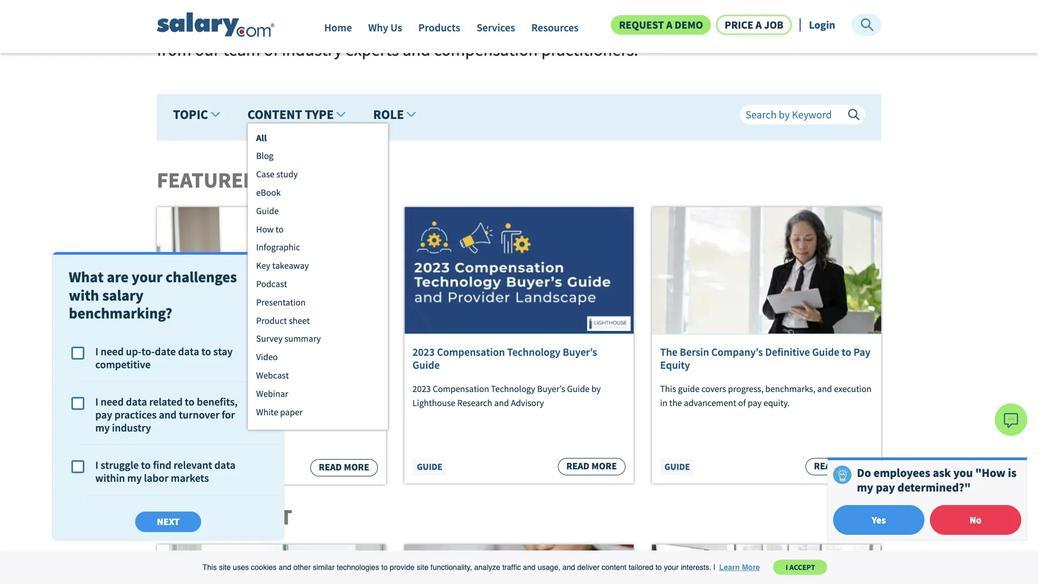 Task type: locate. For each thing, give the bounding box(es) containing it.
1 vertical spatial industry
[[112, 421, 151, 434]]

login link
[[809, 18, 836, 31]]

0 horizontal spatial industry
[[112, 421, 151, 434]]

a for demo
[[667, 18, 673, 31]]

1 vertical spatial data
[[126, 395, 147, 408]]

1 horizontal spatial up-
[[192, 13, 217, 35]]

i down benchmarking?
[[95, 345, 98, 358]]

progress,
[[728, 383, 764, 395]]

framework inside the plunkett pay equity framework prescribes a six- step methodology to attain pay equity
[[258, 371, 302, 383]]

read more for 2023 compensation technology buyer's guide
[[567, 460, 617, 472]]

compensation down the services
[[434, 39, 538, 61]]

1 horizontal spatial a
[[667, 18, 673, 31]]

survey
[[256, 333, 283, 345]]

salary.com image
[[157, 12, 275, 38]]

services
[[477, 20, 515, 34]]

0 horizontal spatial a
[[345, 371, 350, 383]]

2 horizontal spatial read
[[814, 460, 838, 472]]

analyze
[[474, 563, 501, 572]]

0 horizontal spatial read more link
[[310, 459, 378, 477]]

0 horizontal spatial read more
[[319, 461, 369, 473]]

the plunkett pay equity framework image
[[157, 207, 386, 336]]

0 vertical spatial with
[[588, 13, 620, 35]]

1 vertical spatial date
[[155, 345, 176, 358]]

0 vertical spatial the
[[624, 13, 648, 35]]

up- inside stay up-to-date on compensation trends and best practices with the latest research and insights from our team of industry experts and compensation practitioners.
[[192, 13, 217, 35]]

i for i need up-to-date data to stay competitive
[[95, 345, 98, 358]]

pay left "video"
[[227, 346, 244, 360]]

data left the related
[[126, 395, 147, 408]]

1 vertical spatial the
[[670, 397, 682, 409]]

this inside the cookieconsent dialog
[[203, 563, 217, 572]]

the left latest
[[624, 13, 648, 35]]

equity inside the bersin company's definitive guide to pay equity
[[661, 358, 691, 372]]

content
[[602, 563, 627, 572]]

products
[[419, 20, 461, 34]]

0 horizontal spatial this
[[203, 563, 217, 572]]

the for the plunkett pay equity framework
[[165, 346, 182, 360]]

buyer's inside 2023 compensation technology buyer's guide
[[563, 345, 597, 359]]

equity up attain
[[232, 371, 256, 383]]

do employees ask you "how is my pay determined?"
[[857, 465, 1017, 495]]

login
[[809, 18, 836, 31]]

and left deliver
[[563, 563, 575, 572]]

the inside the bersin company's definitive guide to pay equity
[[661, 345, 678, 359]]

data inside the i struggle to find relevant data within my labor markets
[[214, 458, 236, 472]]

framework
[[278, 346, 331, 360], [258, 371, 302, 383]]

and left the best
[[453, 13, 481, 35]]

and right 'traffic'
[[523, 563, 536, 572]]

i inside i need data related to benefits, pay practices and turnover for my industry
[[95, 395, 98, 408]]

1 horizontal spatial to-
[[217, 13, 237, 35]]

0 vertical spatial data
[[178, 345, 199, 358]]

and left execution
[[818, 383, 833, 395]]

search image
[[848, 109, 860, 121]]

and left advisory on the bottom of the page
[[494, 397, 509, 409]]

industry up struggle
[[112, 421, 151, 434]]

pay inside do employees ask you "how is my pay determined?"
[[876, 480, 896, 495]]

this for this guide covers progress, benchmarks, and execution in the advancement of pay equity.
[[661, 383, 677, 395]]

my up yes
[[857, 480, 874, 495]]

to left the provide
[[382, 563, 388, 572]]

a inside price a job link
[[756, 18, 762, 31]]

equity for the plunkett pay equity framework prescribes a six- step methodology to attain pay equity
[[232, 371, 256, 383]]

0 horizontal spatial site
[[219, 563, 231, 572]]

date inside stay up-to-date on compensation trends and best practices with the latest research and insights from our team of industry experts and compensation practitioners.
[[237, 13, 270, 35]]

buyer's up by
[[563, 345, 597, 359]]

0 vertical spatial up-
[[192, 13, 217, 35]]

your left interests. at the right bottom of page
[[664, 563, 679, 572]]

webcast
[[256, 369, 289, 381]]

pay up struggle
[[95, 408, 112, 421]]

1 vertical spatial compensation
[[434, 39, 538, 61]]

technology inside 2023 compensation technology buyer's guide by lighthouse research and advisory
[[491, 383, 536, 395]]

traffic
[[503, 563, 521, 572]]

this
[[661, 383, 677, 395], [203, 563, 217, 572]]

data left stay
[[178, 345, 199, 358]]

2 horizontal spatial read more
[[814, 460, 865, 472]]

0 vertical spatial your
[[132, 267, 162, 287]]

1 horizontal spatial the
[[670, 397, 682, 409]]

the
[[661, 345, 678, 359], [165, 346, 182, 360], [165, 371, 179, 383]]

pay inside the plunkett pay equity framework prescribes a six- step methodology to attain pay equity
[[216, 371, 230, 383]]

a left job
[[756, 18, 762, 31]]

1 vertical spatial need
[[100, 395, 124, 408]]

pay up "methodology"
[[216, 371, 230, 383]]

0 vertical spatial date
[[237, 13, 270, 35]]

of inside this guide covers progress, benchmarks, and execution in the advancement of pay equity.
[[739, 397, 746, 409]]

2 site from the left
[[417, 563, 429, 572]]

1 vertical spatial framework
[[258, 371, 302, 383]]

i down competitive
[[95, 395, 98, 408]]

up-
[[192, 13, 217, 35], [126, 345, 141, 358]]

survey summary
[[256, 333, 321, 345]]

0 horizontal spatial of
[[264, 39, 278, 61]]

data for find
[[214, 458, 236, 472]]

of down the progress,
[[739, 397, 746, 409]]

i
[[95, 345, 98, 358], [95, 395, 98, 408], [95, 458, 98, 472], [786, 563, 788, 572]]

compensation up experts on the left of the page
[[296, 13, 400, 35]]

0 vertical spatial buyer's
[[563, 345, 597, 359]]

i left accept
[[786, 563, 788, 572]]

of down on
[[264, 39, 278, 61]]

within
[[95, 471, 125, 485]]

1 vertical spatial this
[[203, 563, 217, 572]]

ebook
[[256, 187, 281, 199]]

gender pay gap: why are women paid less? image
[[405, 545, 634, 584]]

1 horizontal spatial white
[[256, 406, 278, 418]]

challenges
[[166, 267, 237, 287]]

data right relevant
[[214, 458, 236, 472]]

0 vertical spatial practices
[[520, 13, 585, 35]]

the plunkett pay equity framework link
[[165, 346, 378, 360]]

company's
[[712, 345, 763, 359]]

date
[[237, 13, 270, 35], [155, 345, 176, 358]]

guide inside 2023 compensation technology buyer's guide by lighthouse research and advisory
[[567, 383, 590, 395]]

2023 inside 2023 compensation technology buyer's guide by lighthouse research and advisory
[[413, 383, 431, 395]]

to- up team
[[217, 13, 237, 35]]

1 vertical spatial your
[[664, 563, 679, 572]]

1 horizontal spatial read more
[[567, 460, 617, 472]]

0 vertical spatial of
[[264, 39, 278, 61]]

2023 inside 2023 compensation technology buyer's guide
[[413, 345, 435, 359]]

i for i need data related to benefits, pay practices and turnover for my industry
[[95, 395, 98, 408]]

0 horizontal spatial compensation
[[296, 13, 400, 35]]

a left demo
[[667, 18, 673, 31]]

0 vertical spatial 2023
[[413, 345, 435, 359]]

request
[[619, 18, 664, 31]]

read more for the bersin company's definitive guide to pay equity
[[814, 460, 865, 472]]

2 need from the top
[[100, 395, 124, 408]]

with left the are
[[69, 286, 99, 305]]

this site uses cookies and other similar technologies to provide site functionality, analyze traffic and usage, and deliver content tailored to your interests. | learn more
[[203, 563, 760, 572]]

presentation
[[256, 296, 306, 308]]

1 horizontal spatial compensation
[[434, 39, 538, 61]]

up- down benchmarking?
[[126, 345, 141, 358]]

date up team
[[237, 13, 270, 35]]

1 horizontal spatial of
[[739, 397, 746, 409]]

practices inside stay up-to-date on compensation trends and best practices with the latest research and insights from our team of industry experts and compensation practitioners.
[[520, 13, 585, 35]]

buyer's inside 2023 compensation technology buyer's guide by lighthouse research and advisory
[[537, 383, 565, 395]]

equity inside the plunkett pay equity framework prescribes a six- step methodology to attain pay equity
[[232, 371, 256, 383]]

0 vertical spatial industry
[[282, 39, 342, 61]]

equity down survey
[[246, 346, 276, 360]]

more for the bersin company's definitive guide to pay equity
[[840, 460, 865, 472]]

1 vertical spatial buyer's
[[537, 383, 565, 395]]

to left find
[[141, 458, 151, 472]]

plunkett for the plunkett pay equity framework prescribes a six- step methodology to attain pay equity
[[181, 371, 214, 383]]

1 horizontal spatial site
[[417, 563, 429, 572]]

a left six-
[[345, 371, 350, 383]]

the inside this guide covers progress, benchmarks, and execution in the advancement of pay equity.
[[670, 397, 682, 409]]

provide
[[390, 563, 415, 572]]

1 need from the top
[[100, 345, 124, 358]]

podcast
[[256, 278, 287, 290]]

0 horizontal spatial the
[[624, 13, 648, 35]]

0 horizontal spatial your
[[132, 267, 162, 287]]

2 vertical spatial data
[[214, 458, 236, 472]]

0 horizontal spatial date
[[155, 345, 176, 358]]

0 vertical spatial this
[[661, 383, 677, 395]]

trends
[[403, 13, 450, 35]]

2 horizontal spatial read more link
[[806, 458, 874, 476]]

benchmarking?
[[69, 304, 172, 323]]

to inside the i struggle to find relevant data within my labor markets
[[141, 458, 151, 472]]

None search field
[[741, 105, 866, 123]]

1 horizontal spatial read more link
[[558, 458, 626, 476]]

what are your challenges with salary benchmarking? document
[[52, 252, 285, 541]]

0 horizontal spatial white
[[169, 462, 196, 474]]

1 vertical spatial of
[[739, 397, 746, 409]]

10 ways ai can be used in talent acquisition image
[[157, 545, 386, 584]]

0 horizontal spatial up-
[[126, 345, 141, 358]]

industry inside i need data related to benefits, pay practices and turnover for my industry
[[112, 421, 151, 434]]

1 horizontal spatial practices
[[520, 13, 585, 35]]

i inside the i struggle to find relevant data within my labor markets
[[95, 458, 98, 472]]

and down trends
[[403, 39, 431, 61]]

technology inside 2023 compensation technology buyer's guide
[[507, 345, 561, 359]]

home link
[[324, 20, 352, 39]]

1 horizontal spatial industry
[[282, 39, 342, 61]]

0 vertical spatial framework
[[278, 346, 331, 360]]

1 vertical spatial practices
[[114, 408, 157, 421]]

a inside request a demo link
[[667, 18, 673, 31]]

do employees ask you "how is my pay determined?" document
[[828, 458, 1028, 541]]

pay down webcast
[[271, 385, 285, 397]]

compensation for 2023 compensation technology buyer's guide by lighthouse research and advisory
[[433, 383, 489, 395]]

0 vertical spatial compensation
[[296, 13, 400, 35]]

framework for the plunkett pay equity framework prescribes a six- step methodology to attain pay equity
[[258, 371, 302, 383]]

1 horizontal spatial data
[[178, 345, 199, 358]]

to left attain
[[237, 385, 245, 397]]

plunkett for the plunkett pay equity framework
[[185, 346, 225, 360]]

takeaway
[[272, 260, 309, 272]]

1 vertical spatial technology
[[491, 383, 536, 395]]

read for the bersin company's definitive guide to pay equity
[[814, 460, 838, 472]]

0 vertical spatial need
[[100, 345, 124, 358]]

this inside this guide covers progress, benchmarks, and execution in the advancement of pay equity.
[[661, 383, 677, 395]]

my inside the i struggle to find relevant data within my labor markets
[[127, 471, 142, 485]]

date up step
[[155, 345, 176, 358]]

my up struggle
[[95, 421, 110, 434]]

pay
[[271, 385, 285, 397], [748, 397, 762, 409], [95, 408, 112, 421], [876, 480, 896, 495]]

video
[[256, 351, 278, 363]]

industry inside stay up-to-date on compensation trends and best practices with the latest research and insights from our team of industry experts and compensation practitioners.
[[282, 39, 342, 61]]

0 horizontal spatial practices
[[114, 408, 157, 421]]

my left labor
[[127, 471, 142, 485]]

technology for 2023 compensation technology buyer's guide by lighthouse research and advisory
[[491, 383, 536, 395]]

this left uses
[[203, 563, 217, 572]]

functionality,
[[431, 563, 472, 572]]

1 vertical spatial up-
[[126, 345, 141, 358]]

1 2023 from the top
[[413, 345, 435, 359]]

to right how
[[276, 223, 284, 235]]

1 horizontal spatial read
[[567, 460, 590, 472]]

read more link
[[558, 458, 626, 476], [806, 458, 874, 476], [310, 459, 378, 477]]

2023 compensation technology buyer's guide link
[[413, 345, 626, 372]]

paper
[[280, 406, 303, 418]]

practices inside i need data related to benefits, pay practices and turnover for my industry
[[114, 408, 157, 421]]

content type
[[248, 106, 334, 123]]

data inside i need up-to-date data to stay competitive
[[178, 345, 199, 358]]

guide inside 2023 compensation technology buyer's guide
[[413, 358, 440, 372]]

need down benchmarking?
[[100, 345, 124, 358]]

|
[[714, 563, 716, 572]]

0 vertical spatial plunkett
[[185, 346, 225, 360]]

pay for the plunkett pay equity framework
[[227, 346, 244, 360]]

to- down benchmarking?
[[141, 345, 155, 358]]

0 vertical spatial to-
[[217, 13, 237, 35]]

1 horizontal spatial with
[[588, 13, 620, 35]]

pay right do
[[876, 480, 896, 495]]

read
[[567, 460, 590, 472], [814, 460, 838, 472], [319, 461, 342, 473]]

i left struggle
[[95, 458, 98, 472]]

framework for the plunkett pay equity framework
[[278, 346, 331, 360]]

i need up-to-date data to stay competitive
[[95, 345, 233, 371]]

2 horizontal spatial data
[[214, 458, 236, 472]]

2 horizontal spatial my
[[857, 480, 874, 495]]

the plunkett pay equity framework prescribes a six- step methodology to attain pay equity
[[165, 371, 365, 397]]

framework down 'summary'
[[278, 346, 331, 360]]

1 vertical spatial to-
[[141, 345, 155, 358]]

similar
[[313, 563, 335, 572]]

need down competitive
[[100, 395, 124, 408]]

1 vertical spatial plunkett
[[181, 371, 214, 383]]

up- up our
[[192, 13, 217, 35]]

industry
[[282, 39, 342, 61], [112, 421, 151, 434]]

practices up the practitioners.
[[520, 13, 585, 35]]

pay down the progress,
[[748, 397, 762, 409]]

your right the are
[[132, 267, 162, 287]]

and down step
[[159, 408, 177, 421]]

need for up-
[[100, 345, 124, 358]]

framework up webinar
[[258, 371, 302, 383]]

to left stay
[[201, 345, 211, 358]]

1 site from the left
[[219, 563, 231, 572]]

your
[[132, 267, 162, 287], [664, 563, 679, 572]]

technologies
[[337, 563, 379, 572]]

guide
[[256, 205, 279, 217], [813, 345, 840, 359], [413, 358, 440, 372], [567, 383, 590, 395], [417, 461, 443, 473], [665, 461, 690, 473]]

tailored
[[629, 563, 654, 572]]

my inside i need data related to benefits, pay practices and turnover for my industry
[[95, 421, 110, 434]]

0 horizontal spatial with
[[69, 286, 99, 305]]

site left uses
[[219, 563, 231, 572]]

0 horizontal spatial to-
[[141, 345, 155, 358]]

read more link for the bersin company's definitive guide to pay equity
[[806, 458, 874, 476]]

need inside i need up-to-date data to stay competitive
[[100, 345, 124, 358]]

need
[[100, 345, 124, 358], [100, 395, 124, 408]]

i inside i accept 'button'
[[786, 563, 788, 572]]

1 vertical spatial with
[[69, 286, 99, 305]]

equity up guide
[[661, 358, 691, 372]]

need for data
[[100, 395, 124, 408]]

pay inside the bersin company's definitive guide to pay equity
[[854, 345, 871, 359]]

employees
[[874, 465, 931, 480]]

1 vertical spatial compensation
[[433, 383, 489, 395]]

i for i struggle to find relevant data within my labor markets
[[95, 458, 98, 472]]

to up execution
[[842, 345, 852, 359]]

1 horizontal spatial your
[[664, 563, 679, 572]]

interests.
[[681, 563, 712, 572]]

pay inside i need data related to benefits, pay practices and turnover for my industry
[[95, 408, 112, 421]]

this up in
[[661, 383, 677, 395]]

the right in
[[670, 397, 682, 409]]

our
[[195, 39, 220, 61]]

2 horizontal spatial a
[[756, 18, 762, 31]]

the inside the plunkett pay equity framework prescribes a six- step methodology to attain pay equity
[[165, 371, 179, 383]]

i inside i need up-to-date data to stay competitive
[[95, 345, 98, 358]]

plunkett inside the plunkett pay equity framework prescribes a six- step methodology to attain pay equity
[[181, 371, 214, 383]]

a inside the plunkett pay equity framework prescribes a six- step methodology to attain pay equity
[[345, 371, 350, 383]]

buyer's for 2023 compensation technology buyer's guide by lighthouse research and advisory
[[537, 383, 565, 395]]

2023 for 2023 compensation technology buyer's guide
[[413, 345, 435, 359]]

2 2023 from the top
[[413, 383, 431, 395]]

pay inside the plunkett pay equity framework prescribes a six- step methodology to attain pay equity
[[271, 385, 285, 397]]

compensation inside 2023 compensation technology buyer's guide
[[437, 345, 505, 359]]

practices down competitive
[[114, 408, 157, 421]]

buyer's for 2023 compensation technology buyer's guide
[[563, 345, 597, 359]]

1 horizontal spatial this
[[661, 383, 677, 395]]

buyer's up advisory on the bottom of the page
[[537, 383, 565, 395]]

search image
[[860, 17, 875, 32]]

with
[[588, 13, 620, 35], [69, 286, 99, 305]]

industry down home
[[282, 39, 342, 61]]

a
[[667, 18, 673, 31], [756, 18, 762, 31], [345, 371, 350, 383]]

services link
[[477, 20, 515, 39]]

compensation inside 2023 compensation technology buyer's guide by lighthouse research and advisory
[[433, 383, 489, 395]]

advisory
[[511, 397, 544, 409]]

to right step
[[185, 395, 195, 408]]

1 horizontal spatial my
[[127, 471, 142, 485]]

read more
[[567, 460, 617, 472], [814, 460, 865, 472], [319, 461, 369, 473]]

cookieconsent dialog
[[0, 551, 1039, 584]]

1 horizontal spatial date
[[237, 13, 270, 35]]

relevant
[[174, 458, 212, 472]]

pay up execution
[[854, 345, 871, 359]]

with up the practitioners.
[[588, 13, 620, 35]]

0 horizontal spatial my
[[95, 421, 110, 434]]

site right the provide
[[417, 563, 429, 572]]

0 vertical spatial white
[[256, 406, 278, 418]]

stay
[[157, 13, 189, 35]]

1 vertical spatial 2023
[[413, 383, 431, 395]]

methodology
[[183, 385, 235, 397]]

usage,
[[538, 563, 561, 572]]

0 vertical spatial compensation
[[437, 345, 505, 359]]

0 vertical spatial technology
[[507, 345, 561, 359]]

resources link
[[532, 20, 579, 39]]

need inside i need data related to benefits, pay practices and turnover for my industry
[[100, 395, 124, 408]]

0 horizontal spatial read
[[319, 461, 342, 473]]

0 horizontal spatial data
[[126, 395, 147, 408]]

and right price
[[761, 13, 789, 35]]

product sheet
[[256, 315, 310, 327]]

1 vertical spatial white
[[169, 462, 196, 474]]

execution
[[834, 383, 872, 395]]

price a job link
[[717, 15, 792, 35]]

featured
[[157, 166, 257, 193]]



Task type: vqa. For each thing, say whether or not it's contained in the screenshot.
first the '-' from right
no



Task type: describe. For each thing, give the bounding box(es) containing it.
determined?"
[[898, 480, 971, 495]]

date inside i need up-to-date data to stay competitive
[[155, 345, 176, 358]]

more for the plunkett pay equity framework
[[344, 461, 369, 473]]

type
[[305, 106, 334, 123]]

how to
[[256, 223, 284, 235]]

from
[[157, 39, 191, 61]]

with inside stay up-to-date on compensation trends and best practices with the latest research and insights from our team of industry experts and compensation practitioners.
[[588, 13, 620, 35]]

deliver
[[578, 563, 600, 572]]

yes button
[[834, 505, 925, 535]]

advancement
[[684, 397, 737, 409]]

data for to-
[[178, 345, 199, 358]]

key
[[256, 260, 270, 272]]

how to continuously monitor pay equity image
[[652, 207, 882, 335]]

read more link for the plunkett pay equity framework
[[310, 459, 378, 477]]

white for white paper
[[256, 406, 278, 418]]

white paper
[[169, 462, 224, 474]]

infographic
[[256, 242, 300, 253]]

turnover
[[179, 408, 219, 421]]

competitive
[[95, 358, 151, 371]]

request a demo
[[619, 18, 703, 31]]

bersin
[[680, 345, 710, 359]]

i for i accept
[[786, 563, 788, 572]]

other
[[294, 563, 311, 572]]

2023 for 2023 compensation technology buyer's guide by lighthouse research and advisory
[[413, 383, 431, 395]]

stay up-to-date on compensation trends and best practices with the latest research and insights from our team of industry experts and compensation practitioners.
[[157, 13, 849, 61]]

demo
[[675, 18, 703, 31]]

salary
[[102, 286, 143, 305]]

why us
[[368, 20, 402, 34]]

price
[[725, 18, 754, 31]]

most recent
[[157, 504, 292, 531]]

home
[[324, 20, 352, 34]]

latest
[[651, 13, 692, 35]]

role
[[373, 106, 404, 123]]

compensation for 2023 compensation technology buyer's guide
[[437, 345, 505, 359]]

cookies
[[251, 563, 277, 572]]

to- inside stay up-to-date on compensation trends and best practices with the latest research and insights from our team of industry experts and compensation practitioners.
[[217, 13, 237, 35]]

all
[[256, 132, 267, 144]]

your inside the cookieconsent dialog
[[664, 563, 679, 572]]

to right tailored
[[656, 563, 662, 572]]

us
[[391, 20, 402, 34]]

you
[[954, 465, 973, 480]]

read more for the plunkett pay equity framework
[[319, 461, 369, 473]]

by
[[592, 383, 601, 395]]

practitioners.
[[542, 39, 639, 61]]

how
[[256, 223, 274, 235]]

sheet
[[289, 315, 310, 327]]

no
[[970, 514, 982, 526]]

2023 compensation technology buyer's guide
[[413, 345, 597, 372]]

on
[[273, 13, 292, 35]]

recent
[[216, 504, 292, 531]]

to inside i need up-to-date data to stay competitive
[[201, 345, 211, 358]]

pay inside this guide covers progress, benchmarks, and execution in the advancement of pay equity.
[[748, 397, 762, 409]]

"how
[[976, 465, 1006, 480]]

i accept button
[[774, 560, 828, 575]]

white paper
[[256, 406, 303, 418]]

2023 compensation technology buyer's guide by lighthouse research and advisory
[[413, 383, 601, 409]]

my inside do employees ask you "how is my pay determined?"
[[857, 480, 874, 495]]

attain
[[247, 385, 269, 397]]

six-
[[352, 371, 365, 383]]

next
[[157, 516, 180, 528]]

technology for 2023 compensation technology buyer's guide
[[507, 345, 561, 359]]

key takeaway
[[256, 260, 309, 272]]

for
[[222, 408, 235, 421]]

and inside 2023 compensation technology buyer's guide by lighthouse research and advisory
[[494, 397, 509, 409]]

yes
[[872, 514, 886, 526]]

Search by Keyword search field
[[741, 105, 866, 124]]

guide inside the bersin company's definitive guide to pay equity
[[813, 345, 840, 359]]

accept
[[790, 563, 816, 572]]

to inside i need data related to benefits, pay practices and turnover for my industry
[[185, 395, 195, 408]]

the for the bersin company's definitive guide to pay equity
[[661, 345, 678, 359]]

case study
[[256, 168, 298, 180]]

read for 2023 compensation technology buyer's guide
[[567, 460, 590, 472]]

read for the plunkett pay equity framework
[[319, 461, 342, 473]]

team
[[223, 39, 261, 61]]

white for white paper
[[169, 462, 196, 474]]

more for 2023 compensation technology buyer's guide
[[592, 460, 617, 472]]

up- inside i need up-to-date data to stay competitive
[[126, 345, 141, 358]]

equity for the plunkett pay equity framework
[[246, 346, 276, 360]]

and inside i need data related to benefits, pay practices and turnover for my industry
[[159, 408, 177, 421]]

this guide covers progress, benchmarks, and execution in the advancement of pay equity.
[[661, 383, 872, 409]]

find
[[153, 458, 171, 472]]

markets
[[171, 471, 209, 485]]

the inside stay up-to-date on compensation trends and best practices with the latest research and insights from our team of industry experts and compensation practitioners.
[[624, 13, 648, 35]]

read more link for 2023 compensation technology buyer's guide
[[558, 458, 626, 476]]

with inside what are your challenges with salary benchmarking?
[[69, 286, 99, 305]]

study
[[277, 168, 298, 180]]

ask
[[933, 465, 951, 480]]

guide
[[678, 383, 700, 395]]

research
[[695, 13, 757, 35]]

stay
[[213, 345, 233, 358]]

why
[[368, 20, 388, 34]]

job
[[764, 18, 784, 31]]

benefits,
[[197, 395, 238, 408]]

this for this site uses cookies and other similar technologies to provide site functionality, analyze traffic and usage, and deliver content tailored to your interests. | learn more
[[203, 563, 217, 572]]

what are your challenges with salary benchmarking?
[[69, 267, 237, 323]]

why us link
[[368, 20, 402, 39]]

to inside the bersin company's definitive guide to pay equity
[[842, 345, 852, 359]]

next button
[[135, 512, 201, 532]]

pay for the plunkett pay equity framework prescribes a six- step methodology to attain pay equity
[[216, 371, 230, 383]]

data inside i need data related to benefits, pay practices and turnover for my industry
[[126, 395, 147, 408]]

and inside this guide covers progress, benchmarks, and execution in the advancement of pay equity.
[[818, 383, 833, 395]]

your inside what are your challenges with salary benchmarking?
[[132, 267, 162, 287]]

the for the plunkett pay equity framework prescribes a six- step methodology to attain pay equity
[[165, 371, 179, 383]]

i need data related to benefits, pay practices and turnover for my industry
[[95, 395, 238, 434]]

most
[[157, 504, 212, 531]]

the essentials of successful compensation plan management| salary.com image
[[652, 545, 882, 584]]

to inside the plunkett pay equity framework prescribes a six- step methodology to attain pay equity
[[237, 385, 245, 397]]

of inside stay up-to-date on compensation trends and best practices with the latest research and insights from our team of industry experts and compensation practitioners.
[[264, 39, 278, 61]]

products link
[[419, 20, 461, 39]]

labor
[[144, 471, 169, 485]]

blog
[[256, 150, 274, 162]]

struggle
[[100, 458, 139, 472]]

the plunkett pay equity framework
[[165, 346, 331, 360]]

what
[[69, 267, 104, 287]]

more inside the cookieconsent dialog
[[742, 563, 760, 572]]

webinar
[[256, 388, 288, 400]]

in
[[661, 397, 668, 409]]

summary
[[285, 333, 321, 345]]

best
[[485, 13, 516, 35]]

uses
[[233, 563, 249, 572]]

i accept
[[786, 563, 816, 572]]

learn
[[720, 563, 740, 572]]

are
[[107, 267, 129, 287]]

a for job
[[756, 18, 762, 31]]

the bersin company's definitive guide to pay equity
[[661, 345, 871, 372]]

and left other
[[279, 563, 291, 572]]

to- inside i need up-to-date data to stay competitive
[[141, 345, 155, 358]]

paper
[[198, 462, 224, 474]]

2023 compensation technology buyer's guide image
[[405, 207, 634, 335]]



